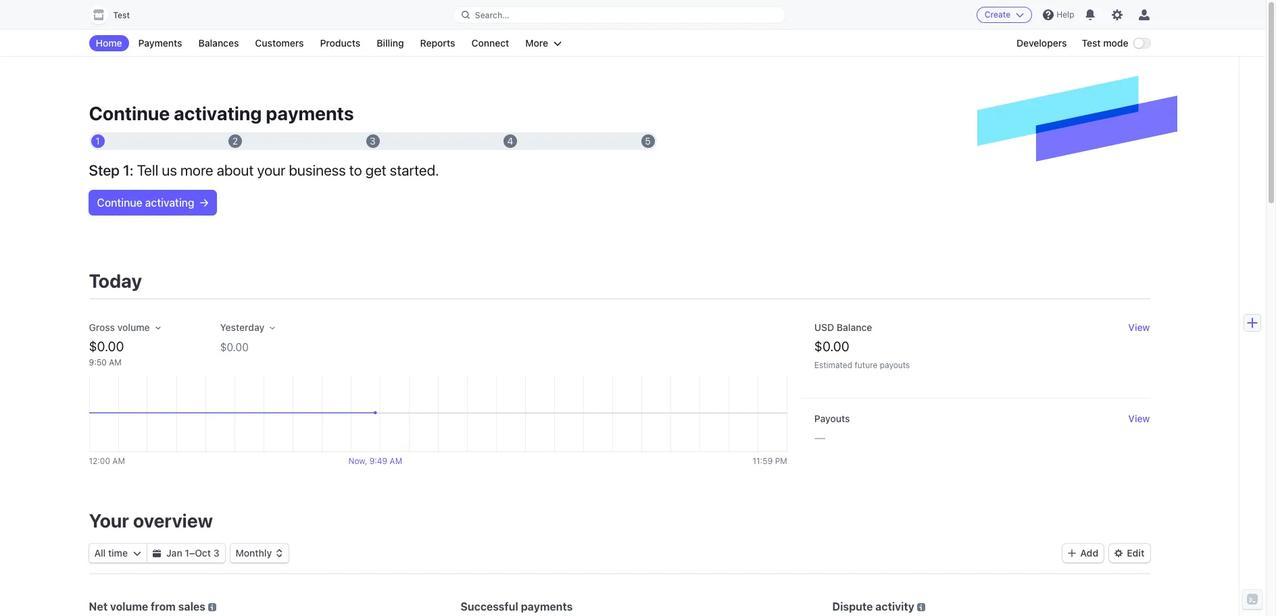 Task type: vqa. For each thing, say whether or not it's contained in the screenshot.
the right settings
no



Task type: describe. For each thing, give the bounding box(es) containing it.
view link for $0.00
[[1129, 321, 1151, 335]]

balance
[[837, 322, 873, 333]]

$0.00 for —
[[815, 339, 850, 354]]

mode
[[1104, 37, 1129, 49]]

more
[[180, 162, 213, 179]]

us
[[162, 162, 177, 179]]

successful payments
[[461, 601, 573, 613]]

4 link
[[502, 133, 519, 150]]

business
[[289, 162, 346, 179]]

balances
[[199, 37, 239, 49]]

1 vertical spatial 3
[[214, 548, 220, 559]]

get
[[366, 162, 387, 179]]

billing link
[[370, 35, 411, 51]]

gross volume
[[89, 322, 150, 333]]

add
[[1081, 548, 1099, 559]]

test button
[[89, 5, 143, 24]]

12:00
[[89, 457, 110, 467]]

payouts
[[880, 360, 911, 371]]

$0.00 9:50 am
[[89, 339, 124, 368]]

11:59 pm
[[753, 457, 788, 467]]

time
[[108, 548, 128, 559]]

reports
[[420, 37, 455, 49]]

svg image for all time
[[133, 550, 141, 558]]

edit
[[1128, 548, 1145, 559]]

1 link
[[89, 133, 107, 150]]

connect link
[[465, 35, 516, 51]]

am for $0.00
[[109, 358, 122, 368]]

to
[[349, 162, 362, 179]]

usd balance
[[815, 322, 873, 333]]

sales
[[178, 601, 206, 613]]

about
[[217, 162, 254, 179]]

home
[[96, 37, 122, 49]]

11:59
[[753, 457, 773, 467]]

$0.00 for $0.00
[[89, 339, 124, 354]]

now,
[[349, 457, 367, 467]]

5 link
[[639, 133, 657, 150]]

help
[[1057, 9, 1075, 20]]

customers
[[255, 37, 304, 49]]

now, 9:49 am
[[349, 457, 403, 467]]

billing
[[377, 37, 404, 49]]

dispute activity
[[833, 601, 915, 613]]

all time button
[[89, 544, 147, 563]]

5
[[645, 135, 651, 147]]

2 link
[[227, 133, 244, 150]]

developers
[[1017, 37, 1068, 49]]

info image for net volume from sales
[[208, 604, 216, 612]]

test mode
[[1082, 37, 1129, 49]]

step
[[89, 162, 120, 179]]

9:49
[[370, 457, 388, 467]]

yesterday button
[[220, 321, 275, 335]]

3 link
[[364, 133, 382, 150]]

Search… search field
[[454, 6, 786, 23]]

activating for continue activating payments
[[174, 102, 262, 124]]

overview
[[133, 510, 213, 532]]

1 horizontal spatial 3
[[370, 135, 376, 147]]

yesterday
[[220, 322, 265, 333]]

step 1: tell us more about your business to get started.
[[89, 162, 439, 179]]

continue activating
[[97, 197, 195, 209]]

help button
[[1038, 4, 1080, 26]]

connect
[[472, 37, 510, 49]]

activating for continue activating
[[145, 197, 195, 209]]



Task type: locate. For each thing, give the bounding box(es) containing it.
continue activating payments
[[89, 102, 354, 124]]

test for test mode
[[1082, 37, 1101, 49]]

0 horizontal spatial 3
[[214, 548, 220, 559]]

svg image down "more"
[[200, 199, 208, 207]]

1
[[96, 135, 100, 147], [185, 548, 189, 559]]

test
[[113, 10, 130, 20], [1082, 37, 1101, 49]]

0 vertical spatial payments
[[266, 102, 354, 124]]

home link
[[89, 35, 129, 51]]

1 right jan
[[185, 548, 189, 559]]

developers link
[[1010, 35, 1074, 51]]

1 view from the top
[[1129, 322, 1151, 333]]

add button
[[1063, 544, 1105, 563]]

1 vertical spatial svg image
[[133, 550, 141, 558]]

successful
[[461, 601, 519, 613]]

products
[[320, 37, 361, 49]]

4
[[508, 135, 514, 147]]

2
[[233, 135, 238, 147]]

oct
[[195, 548, 211, 559]]

toolbar containing add
[[1063, 544, 1151, 563]]

your overview
[[89, 510, 213, 532]]

your
[[89, 510, 129, 532]]

1 inside 1 link
[[96, 135, 100, 147]]

0 horizontal spatial payments
[[266, 102, 354, 124]]

0 vertical spatial svg image
[[200, 199, 208, 207]]

1 vertical spatial payments
[[521, 601, 573, 613]]

0 vertical spatial 1
[[96, 135, 100, 147]]

12:00 am
[[89, 457, 125, 467]]

3
[[370, 135, 376, 147], [214, 548, 220, 559]]

1 horizontal spatial payments
[[521, 601, 573, 613]]

view link for —
[[1129, 413, 1151, 426]]

test for test
[[113, 10, 130, 20]]

$0.00
[[89, 339, 124, 354], [815, 339, 850, 354], [220, 342, 249, 354]]

volume inside gross volume popup button
[[117, 322, 150, 333]]

am right 9:50
[[109, 358, 122, 368]]

toolbar
[[1063, 544, 1151, 563]]

continue inside continue activating link
[[97, 197, 142, 209]]

–
[[189, 548, 195, 559]]

gross volume button
[[89, 321, 161, 335]]

info image for dispute activity
[[918, 604, 926, 612]]

Search… text field
[[454, 6, 786, 23]]

3 up get
[[370, 135, 376, 147]]

1:
[[123, 162, 134, 179]]

am
[[109, 358, 122, 368], [113, 457, 125, 467], [390, 457, 403, 467]]

0 vertical spatial test
[[113, 10, 130, 20]]

usd
[[815, 322, 835, 333]]

future
[[855, 360, 878, 371]]

view for $0.00
[[1129, 322, 1151, 333]]

1 horizontal spatial info image
[[918, 604, 926, 612]]

0 vertical spatial volume
[[117, 322, 150, 333]]

payments
[[266, 102, 354, 124], [521, 601, 573, 613]]

svg image inside continue activating link
[[200, 199, 208, 207]]

1 vertical spatial view link
[[1129, 413, 1151, 426]]

svg image right time at the bottom left of page
[[133, 550, 141, 558]]

pm
[[776, 457, 788, 467]]

2 view from the top
[[1129, 413, 1151, 425]]

jan 1 – oct 3
[[166, 548, 220, 559]]

$0.00 down yesterday
[[220, 342, 249, 354]]

customers link
[[248, 35, 311, 51]]

$0.00 up 9:50
[[89, 339, 124, 354]]

all
[[94, 548, 106, 559]]

info image
[[208, 604, 216, 612], [918, 604, 926, 612]]

1 horizontal spatial svg image
[[200, 199, 208, 207]]

continue down 1:
[[97, 197, 142, 209]]

payments link
[[132, 35, 189, 51]]

volume
[[117, 322, 150, 333], [110, 601, 148, 613]]

$0.00 up estimated
[[815, 339, 850, 354]]

svg image inside all time popup button
[[133, 550, 141, 558]]

1 view link from the top
[[1129, 321, 1151, 335]]

continue
[[89, 102, 170, 124], [97, 197, 142, 209]]

1 vertical spatial volume
[[110, 601, 148, 613]]

1 vertical spatial test
[[1082, 37, 1101, 49]]

1 horizontal spatial $0.00
[[220, 342, 249, 354]]

—
[[815, 430, 826, 446]]

test left mode at the right
[[1082, 37, 1101, 49]]

from
[[151, 601, 176, 613]]

create
[[985, 9, 1011, 20]]

1 info image from the left
[[208, 604, 216, 612]]

products link
[[313, 35, 367, 51]]

0 horizontal spatial info image
[[208, 604, 216, 612]]

continue for continue activating payments
[[89, 102, 170, 124]]

more
[[526, 37, 549, 49]]

1 vertical spatial activating
[[145, 197, 195, 209]]

volume right 'net'
[[110, 601, 148, 613]]

dispute
[[833, 601, 873, 613]]

gross
[[89, 322, 115, 333]]

1 vertical spatial view
[[1129, 413, 1151, 425]]

svg image
[[153, 550, 161, 558]]

today
[[89, 270, 142, 292]]

1 horizontal spatial test
[[1082, 37, 1101, 49]]

volume for net
[[110, 601, 148, 613]]

0 horizontal spatial 1
[[96, 135, 100, 147]]

3 right oct
[[214, 548, 220, 559]]

balances link
[[192, 35, 246, 51]]

2 horizontal spatial $0.00
[[815, 339, 850, 354]]

am for now,
[[390, 457, 403, 467]]

search…
[[475, 10, 510, 20]]

info image right sales
[[208, 604, 216, 612]]

am right 12:00
[[113, 457, 125, 467]]

1 up step
[[96, 135, 100, 147]]

create button
[[977, 7, 1033, 23]]

jan
[[166, 548, 182, 559]]

payments right successful
[[521, 601, 573, 613]]

net volume from sales
[[89, 601, 206, 613]]

continue activating link
[[89, 191, 216, 215]]

payments
[[138, 37, 182, 49]]

payouts
[[815, 413, 850, 425]]

volume for gross
[[117, 322, 150, 333]]

9:50
[[89, 358, 107, 368]]

started.
[[390, 162, 439, 179]]

info image right activity
[[918, 604, 926, 612]]

all time
[[94, 548, 128, 559]]

activating up 2
[[174, 102, 262, 124]]

test up home
[[113, 10, 130, 20]]

am right 9:49
[[390, 457, 403, 467]]

2 view link from the top
[[1129, 413, 1151, 426]]

0 vertical spatial activating
[[174, 102, 262, 124]]

volume right gross
[[117, 322, 150, 333]]

$0.00 inside $0.00 estimated future payouts
[[815, 339, 850, 354]]

payments up business
[[266, 102, 354, 124]]

0 vertical spatial view link
[[1129, 321, 1151, 335]]

activating down us
[[145, 197, 195, 209]]

figure
[[89, 375, 788, 452], [89, 375, 788, 452]]

1 vertical spatial continue
[[97, 197, 142, 209]]

net
[[89, 601, 108, 613]]

view
[[1129, 322, 1151, 333], [1129, 413, 1151, 425]]

view link
[[1129, 321, 1151, 335], [1129, 413, 1151, 426]]

am inside $0.00 9:50 am
[[109, 358, 122, 368]]

1 horizontal spatial 1
[[185, 548, 189, 559]]

continue up 1 link
[[89, 102, 170, 124]]

0 vertical spatial continue
[[89, 102, 170, 124]]

0 horizontal spatial $0.00
[[89, 339, 124, 354]]

0 horizontal spatial test
[[113, 10, 130, 20]]

your
[[257, 162, 286, 179]]

$0.00 estimated future payouts
[[815, 339, 911, 371]]

activity
[[876, 601, 915, 613]]

2 info image from the left
[[918, 604, 926, 612]]

estimated
[[815, 360, 853, 371]]

svg image
[[200, 199, 208, 207], [133, 550, 141, 558]]

0 vertical spatial 3
[[370, 135, 376, 147]]

1 vertical spatial 1
[[185, 548, 189, 559]]

tell
[[137, 162, 158, 179]]

more button
[[519, 35, 569, 51]]

view for —
[[1129, 413, 1151, 425]]

0 horizontal spatial svg image
[[133, 550, 141, 558]]

test inside 'button'
[[113, 10, 130, 20]]

edit button
[[1110, 544, 1151, 563]]

svg image for continue activating
[[200, 199, 208, 207]]

reports link
[[414, 35, 462, 51]]

0 vertical spatial view
[[1129, 322, 1151, 333]]

continue for continue activating
[[97, 197, 142, 209]]



